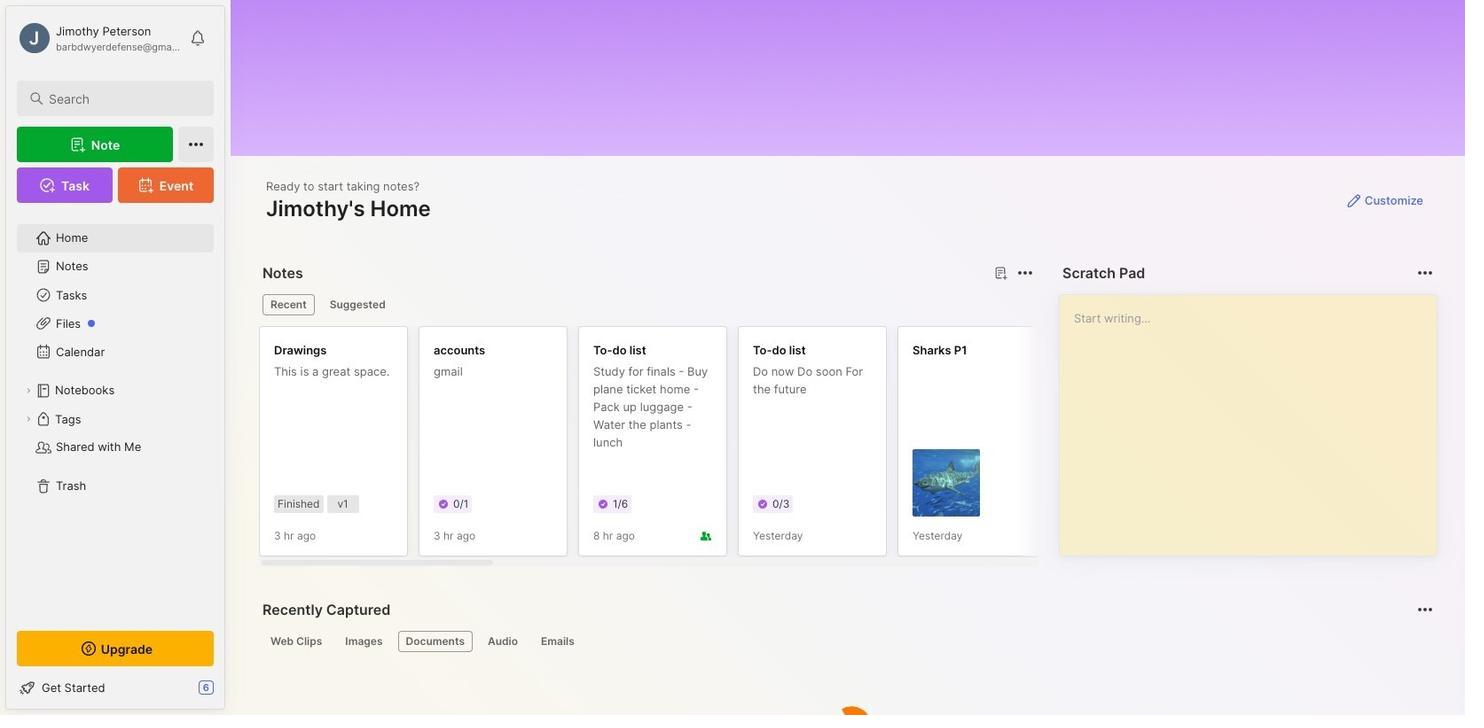 Task type: locate. For each thing, give the bounding box(es) containing it.
tree
[[6, 214, 224, 616]]

1 tab list from the top
[[263, 294, 1031, 316]]

tree inside main element
[[6, 214, 224, 616]]

expand notebooks image
[[23, 386, 34, 396]]

row group
[[259, 326, 1465, 568]]

tab list
[[263, 294, 1031, 316], [263, 632, 1431, 653]]

tab
[[263, 294, 315, 316], [322, 294, 394, 316], [263, 632, 330, 653], [337, 632, 391, 653], [398, 632, 473, 653], [480, 632, 526, 653], [533, 632, 583, 653]]

None search field
[[49, 88, 198, 109]]

2 tab list from the top
[[263, 632, 1431, 653]]

0 vertical spatial tab list
[[263, 294, 1031, 316]]

Account field
[[17, 20, 181, 56]]

1 vertical spatial tab list
[[263, 632, 1431, 653]]

thumbnail image
[[913, 450, 980, 517]]

Search text field
[[49, 90, 198, 107]]

more actions image
[[1015, 263, 1036, 284]]

More actions field
[[1013, 261, 1038, 286]]



Task type: vqa. For each thing, say whether or not it's contained in the screenshot.
1st tab list from the top of the page
yes



Task type: describe. For each thing, give the bounding box(es) containing it.
expand tags image
[[23, 414, 34, 425]]

click to collapse image
[[224, 683, 237, 704]]

Help and Learning task checklist field
[[6, 674, 224, 703]]

none search field inside main element
[[49, 88, 198, 109]]

main element
[[0, 0, 231, 716]]

Start writing… text field
[[1074, 295, 1436, 542]]



